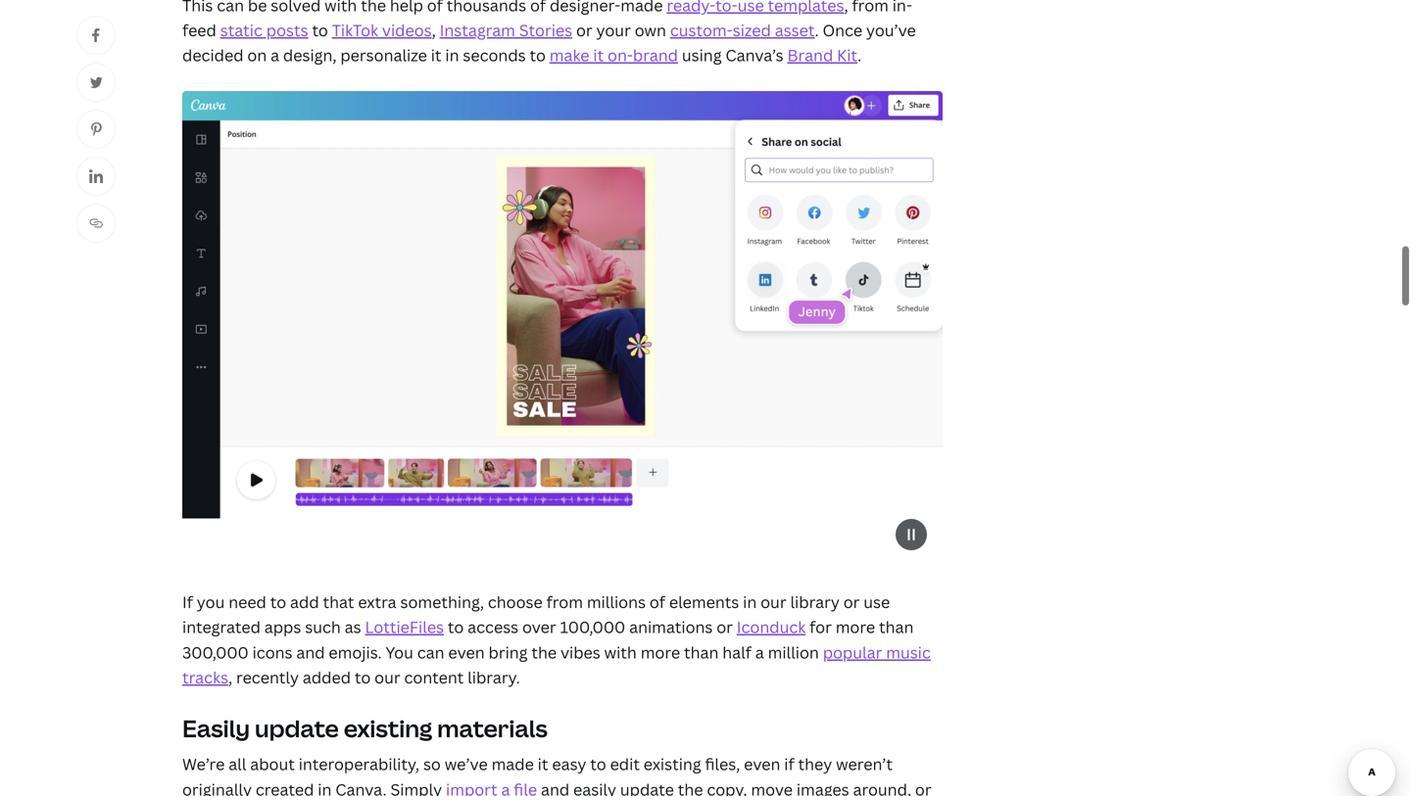 Task type: vqa. For each thing, say whether or not it's contained in the screenshot.
apps
yes



Task type: describe. For each thing, give the bounding box(es) containing it.
lottiefiles to access over 100,000 animations or iconduck
[[365, 617, 806, 638]]

existing inside we're all about interoperability, so we've made it easy to edit existing files, even if they weren't originally created in canva. simply
[[644, 754, 701, 775]]

even inside 'for more than 300,000 icons and emojis. you can even bring the vibes with more than half a million'
[[448, 642, 485, 663]]

we're all about interoperability, so we've made it easy to edit existing files, even if they weren't originally created in canva. simply
[[182, 754, 893, 797]]

in inside if you need to add that extra something, choose from millions of elements in our library or use integrated apps such as
[[743, 592, 757, 613]]

icons
[[252, 642, 293, 663]]

made
[[491, 754, 534, 775]]

choose
[[488, 592, 543, 613]]

tiktok
[[332, 19, 378, 41]]

library
[[790, 592, 840, 613]]

we've
[[445, 754, 488, 775]]

make it on-brand link
[[549, 45, 678, 66]]

bring
[[488, 642, 528, 663]]

of
[[650, 592, 665, 613]]

custom-sized asset link
[[670, 19, 815, 41]]

apps
[[264, 617, 301, 638]]

, from in- feed
[[182, 0, 912, 41]]

0 vertical spatial or
[[576, 19, 593, 41]]

from inside if you need to add that extra something, choose from millions of elements in our library or use integrated apps such as
[[546, 592, 583, 613]]

. once you've decided on a design, personalize it in seconds to
[[182, 19, 916, 66]]

custom-
[[670, 19, 733, 41]]

access
[[468, 617, 519, 638]]

in-
[[892, 0, 912, 15]]

a inside the . once you've decided on a design, personalize it in seconds to
[[271, 45, 279, 66]]

to inside the . once you've decided on a design, personalize it in seconds to
[[530, 45, 546, 66]]

to down emojis.
[[355, 667, 371, 688]]

300,000
[[182, 642, 249, 663]]

sized
[[733, 19, 771, 41]]

can
[[417, 642, 444, 663]]

if
[[182, 592, 193, 613]]

2 horizontal spatial it
[[593, 45, 604, 66]]

animations
[[629, 617, 713, 638]]

tracks
[[182, 667, 228, 688]]

on
[[247, 45, 267, 66]]

instagram stories link
[[440, 19, 572, 41]]

make
[[549, 45, 589, 66]]

even inside we're all about interoperability, so we've made it easy to edit existing files, even if they weren't originally created in canva. simply
[[744, 754, 780, 775]]

own
[[635, 19, 666, 41]]

lottiefiles
[[365, 617, 444, 638]]

once
[[823, 19, 862, 41]]

for
[[809, 617, 832, 638]]

interoperability,
[[299, 754, 419, 775]]

something,
[[400, 592, 484, 613]]

instagram
[[440, 19, 515, 41]]

videos
[[382, 19, 432, 41]]

add
[[290, 592, 319, 613]]

our inside if you need to add that extra something, choose from millions of elements in our library or use integrated apps such as
[[761, 592, 786, 613]]

materials
[[437, 713, 548, 745]]

canva's
[[725, 45, 784, 66]]

0 horizontal spatial than
[[684, 642, 719, 663]]

easily update existing materials
[[182, 713, 548, 745]]

static
[[220, 19, 263, 41]]

0 vertical spatial than
[[879, 617, 914, 638]]

for more than 300,000 icons and emojis. you can even bring the vibes with more than half a million
[[182, 617, 914, 663]]

it inside the . once you've decided on a design, personalize it in seconds to
[[431, 45, 441, 66]]

design,
[[283, 45, 337, 66]]

update
[[255, 713, 339, 745]]

1 horizontal spatial .
[[857, 45, 861, 66]]

you
[[386, 642, 413, 663]]

100,000
[[560, 617, 625, 638]]

you
[[197, 592, 225, 613]]

0 horizontal spatial existing
[[344, 713, 432, 745]]

to inside if you need to add that extra something, choose from millions of elements in our library or use integrated apps such as
[[270, 592, 286, 613]]

seconds
[[463, 45, 526, 66]]

kit
[[837, 45, 857, 66]]

originally
[[182, 779, 252, 797]]

personalize
[[340, 45, 427, 66]]

brand
[[787, 45, 833, 66]]

brand kit link
[[787, 45, 857, 66]]

emojis.
[[329, 642, 382, 663]]

edit
[[610, 754, 640, 775]]

music
[[886, 642, 931, 663]]



Task type: locate. For each thing, give the bounding box(es) containing it.
it inside we're all about interoperability, so we've made it easy to edit existing files, even if they weren't originally created in canva. simply
[[538, 754, 548, 775]]

1 vertical spatial from
[[546, 592, 583, 613]]

weren't
[[836, 754, 893, 775]]

than up music
[[879, 617, 914, 638]]

posts
[[266, 19, 308, 41]]

using
[[682, 45, 722, 66]]

our
[[761, 592, 786, 613], [374, 667, 400, 688]]

1 horizontal spatial in
[[445, 45, 459, 66]]

extra
[[358, 592, 396, 613]]

existing right edit
[[644, 754, 701, 775]]

brand
[[633, 45, 678, 66]]

files,
[[705, 754, 740, 775]]

0 horizontal spatial more
[[641, 642, 680, 663]]

from inside , from in- feed
[[852, 0, 889, 15]]

our down you
[[374, 667, 400, 688]]

, for in-
[[844, 0, 848, 15]]

2 horizontal spatial ,
[[844, 0, 848, 15]]

1 horizontal spatial or
[[717, 617, 733, 638]]

to
[[312, 19, 328, 41], [530, 45, 546, 66], [270, 592, 286, 613], [448, 617, 464, 638], [355, 667, 371, 688], [590, 754, 606, 775]]

over
[[522, 617, 556, 638]]

0 vertical spatial ,
[[844, 0, 848, 15]]

and
[[296, 642, 325, 663]]

1 horizontal spatial more
[[836, 617, 875, 638]]

in left canva.
[[318, 779, 332, 797]]

0 horizontal spatial or
[[576, 19, 593, 41]]

in inside the . once you've decided on a design, personalize it in seconds to
[[445, 45, 459, 66]]

more up popular
[[836, 617, 875, 638]]

a right on on the top of page
[[271, 45, 279, 66]]

if you need to add that extra something, choose from millions of elements in our library or use integrated apps such as
[[182, 592, 890, 638]]

1 horizontal spatial than
[[879, 617, 914, 638]]

. down once
[[857, 45, 861, 66]]

tiktok videos link
[[332, 19, 432, 41]]

make it on-brand using canva's brand kit .
[[549, 45, 861, 66]]

millions
[[587, 592, 646, 613]]

to inside we're all about interoperability, so we've made it easy to edit existing files, even if they weren't originally created in canva. simply
[[590, 754, 606, 775]]

from up the "lottiefiles to access over 100,000 animations or iconduck"
[[546, 592, 583, 613]]

stories
[[519, 19, 572, 41]]

0 horizontal spatial even
[[448, 642, 485, 663]]

than
[[879, 617, 914, 638], [684, 642, 719, 663]]

or
[[576, 19, 593, 41], [843, 592, 860, 613], [717, 617, 733, 638]]

, for added
[[228, 667, 232, 688]]

0 horizontal spatial a
[[271, 45, 279, 66]]

.
[[815, 19, 819, 41], [857, 45, 861, 66]]

created
[[256, 779, 314, 797]]

static posts to tiktok videos , instagram stories or your own custom-sized asset
[[220, 19, 815, 41]]

1 vertical spatial our
[[374, 667, 400, 688]]

integrated
[[182, 617, 261, 638]]

2 vertical spatial ,
[[228, 667, 232, 688]]

to down the something,
[[448, 617, 464, 638]]

or up make
[[576, 19, 593, 41]]

0 horizontal spatial ,
[[228, 667, 232, 688]]

1 horizontal spatial ,
[[432, 19, 436, 41]]

if
[[784, 754, 794, 775]]

in down instagram
[[445, 45, 459, 66]]

library.
[[468, 667, 520, 688]]

easy
[[552, 754, 586, 775]]

1 horizontal spatial our
[[761, 592, 786, 613]]

0 vertical spatial .
[[815, 19, 819, 41]]

half
[[722, 642, 752, 663]]

easily
[[182, 713, 250, 745]]

as
[[345, 617, 361, 638]]

1 vertical spatial ,
[[432, 19, 436, 41]]

even
[[448, 642, 485, 663], [744, 754, 780, 775]]

or inside if you need to add that extra something, choose from millions of elements in our library or use integrated apps such as
[[843, 592, 860, 613]]

it left easy
[[538, 754, 548, 775]]

you've
[[866, 19, 916, 41]]

1 vertical spatial .
[[857, 45, 861, 66]]

we're
[[182, 754, 225, 775]]

such
[[305, 617, 341, 638]]

added
[[303, 667, 351, 688]]

from
[[852, 0, 889, 15], [546, 592, 583, 613]]

lottiefiles link
[[365, 617, 444, 638]]

iconduck link
[[737, 617, 806, 638]]

1 vertical spatial existing
[[644, 754, 701, 775]]

0 vertical spatial from
[[852, 0, 889, 15]]

from up you've
[[852, 0, 889, 15]]

0 vertical spatial our
[[761, 592, 786, 613]]

2 vertical spatial in
[[318, 779, 332, 797]]

1 vertical spatial in
[[743, 592, 757, 613]]

use
[[864, 592, 890, 613]]

a right half
[[755, 642, 764, 663]]

in up iconduck
[[743, 592, 757, 613]]

even left if
[[744, 754, 780, 775]]

popular
[[823, 642, 882, 663]]

, recently added to our content library.
[[228, 667, 520, 688]]

,
[[844, 0, 848, 15], [432, 19, 436, 41], [228, 667, 232, 688]]

popular music tracks
[[182, 642, 931, 688]]

a
[[271, 45, 279, 66], [755, 642, 764, 663]]

it
[[431, 45, 441, 66], [593, 45, 604, 66], [538, 754, 548, 775]]

content
[[404, 667, 464, 688]]

that
[[323, 592, 354, 613]]

0 vertical spatial in
[[445, 45, 459, 66]]

on-
[[608, 45, 633, 66]]

static posts link
[[220, 19, 308, 41]]

. inside the . once you've decided on a design, personalize it in seconds to
[[815, 19, 819, 41]]

need
[[229, 592, 266, 613]]

to down stories
[[530, 45, 546, 66]]

0 vertical spatial more
[[836, 617, 875, 638]]

1 horizontal spatial even
[[744, 754, 780, 775]]

0 horizontal spatial in
[[318, 779, 332, 797]]

0 vertical spatial existing
[[344, 713, 432, 745]]

it left on-
[[593, 45, 604, 66]]

2 horizontal spatial or
[[843, 592, 860, 613]]

existing up "interoperability,"
[[344, 713, 432, 745]]

, inside , from in- feed
[[844, 0, 848, 15]]

, up once
[[844, 0, 848, 15]]

1 horizontal spatial it
[[538, 754, 548, 775]]

million
[[768, 642, 819, 663]]

1 horizontal spatial from
[[852, 0, 889, 15]]

, down 300,000
[[228, 667, 232, 688]]

to up apps
[[270, 592, 286, 613]]

so
[[423, 754, 441, 775]]

more
[[836, 617, 875, 638], [641, 642, 680, 663]]

feed
[[182, 19, 216, 41]]

vibes
[[560, 642, 600, 663]]

2 vertical spatial or
[[717, 617, 733, 638]]

it down 'videos'
[[431, 45, 441, 66]]

asset
[[775, 19, 815, 41]]

or left use
[[843, 592, 860, 613]]

0 horizontal spatial our
[[374, 667, 400, 688]]

0 vertical spatial even
[[448, 642, 485, 663]]

1 horizontal spatial a
[[755, 642, 764, 663]]

. up brand kit link
[[815, 19, 819, 41]]

a inside 'for more than 300,000 icons and emojis. you can even bring the vibes with more than half a million'
[[755, 642, 764, 663]]

simply
[[390, 779, 442, 797]]

or up half
[[717, 617, 733, 638]]

even right can
[[448, 642, 485, 663]]

in inside we're all about interoperability, so we've made it easy to edit existing files, even if they weren't originally created in canva. simply
[[318, 779, 332, 797]]

1 vertical spatial a
[[755, 642, 764, 663]]

popular music tracks link
[[182, 642, 931, 688]]

0 horizontal spatial it
[[431, 45, 441, 66]]

to left edit
[[590, 754, 606, 775]]

more down animations
[[641, 642, 680, 663]]

your
[[596, 19, 631, 41]]

1 vertical spatial more
[[641, 642, 680, 663]]

than left half
[[684, 642, 719, 663]]

1 vertical spatial even
[[744, 754, 780, 775]]

1 vertical spatial than
[[684, 642, 719, 663]]

the
[[531, 642, 557, 663]]

to up the design,
[[312, 19, 328, 41]]

existing
[[344, 713, 432, 745], [644, 754, 701, 775]]

iconduck
[[737, 617, 806, 638]]

our up "iconduck" link
[[761, 592, 786, 613]]

1 vertical spatial or
[[843, 592, 860, 613]]

decided
[[182, 45, 244, 66]]

2 horizontal spatial in
[[743, 592, 757, 613]]

0 horizontal spatial from
[[546, 592, 583, 613]]

elements
[[669, 592, 739, 613]]

with
[[604, 642, 637, 663]]

1 horizontal spatial existing
[[644, 754, 701, 775]]

canva.
[[335, 779, 387, 797]]

, left instagram
[[432, 19, 436, 41]]

recently
[[236, 667, 299, 688]]

0 vertical spatial a
[[271, 45, 279, 66]]

0 horizontal spatial .
[[815, 19, 819, 41]]

they
[[798, 754, 832, 775]]



